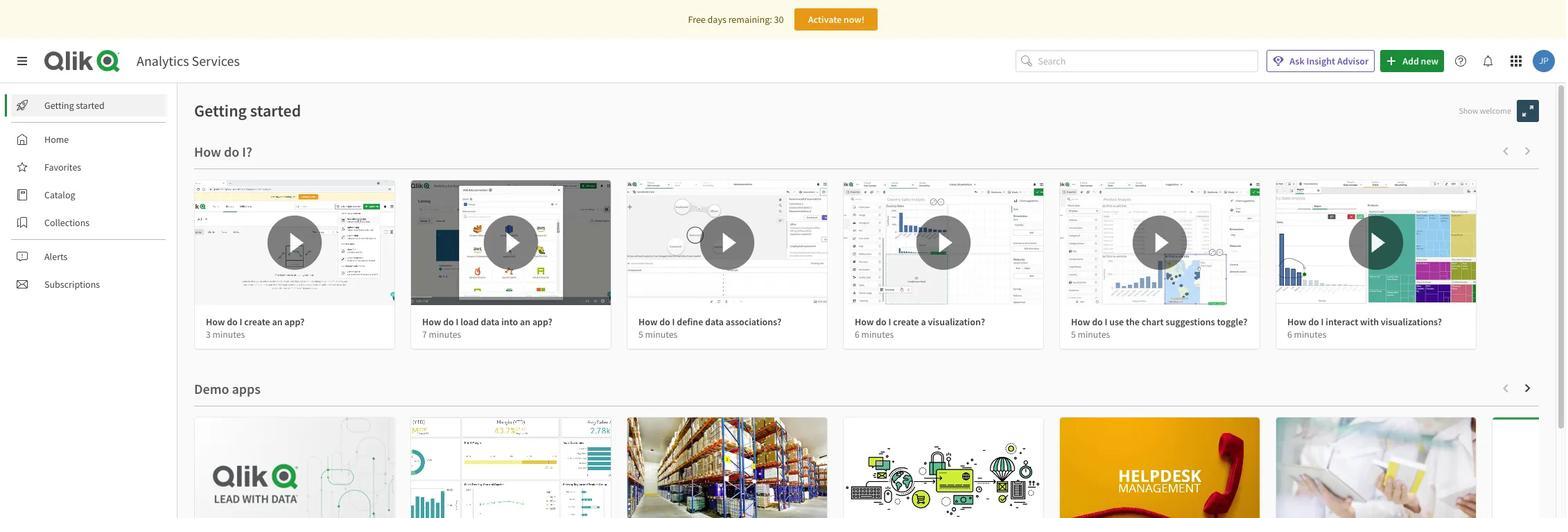 Task type: describe. For each thing, give the bounding box(es) containing it.
add new
[[1403, 55, 1439, 67]]

interact
[[1326, 316, 1359, 328]]

how do i load data into an app? image
[[411, 180, 611, 305]]

do for how do i create a visualization?
[[876, 316, 887, 328]]

6 for how do i create a visualization?
[[855, 329, 860, 341]]

an inside how do i load data into an app? 7 minutes
[[520, 316, 531, 328]]

getting started link
[[11, 94, 166, 117]]

advisor
[[1338, 55, 1369, 67]]

how for how do i load data into an app?
[[422, 316, 441, 328]]

remaining:
[[729, 13, 772, 26]]

how do i create an app? image
[[195, 180, 395, 305]]

use
[[1110, 316, 1124, 328]]

ask insight advisor
[[1290, 55, 1369, 67]]

into
[[502, 316, 518, 328]]

how do i use the chart suggestions toggle? image
[[1060, 180, 1260, 305]]

7
[[422, 329, 427, 341]]

do for how do i define data associations?
[[660, 316, 670, 328]]

chart
[[1142, 316, 1164, 328]]

how for how do i create an app?
[[206, 316, 225, 328]]

30
[[774, 13, 784, 26]]

do for how do i use the chart suggestions toggle?
[[1092, 316, 1103, 328]]

how do i interact with visualizations? 6 minutes
[[1288, 316, 1443, 341]]

catalog link
[[11, 184, 166, 206]]

suggestions
[[1166, 316, 1215, 328]]

do for how do i load data into an app?
[[443, 316, 454, 328]]

demo app - beginner's tutorial image
[[411, 417, 611, 518]]

with
[[1361, 316, 1379, 328]]

minutes for how do i create a visualization?
[[862, 329, 894, 341]]

i for how do i use the chart suggestions toggle?
[[1105, 316, 1108, 328]]

free
[[688, 13, 706, 26]]

subscriptions
[[44, 278, 100, 291]]

demo app - pharma sales image
[[1277, 417, 1476, 518]]

close sidebar menu image
[[17, 55, 28, 67]]

5 inside how do i use the chart suggestions toggle? 5 minutes
[[1071, 329, 1076, 341]]

welcome
[[1480, 105, 1512, 116]]

services
[[192, 52, 240, 69]]

add new button
[[1381, 50, 1445, 72]]

Search text field
[[1038, 50, 1259, 72]]

navigation pane element
[[0, 89, 177, 301]]

how do i create a visualization? image
[[844, 180, 1044, 305]]

toggle?
[[1217, 316, 1248, 328]]

how do i interact with visualizations? element
[[1288, 316, 1443, 328]]

app? inside how do i create an app? 3 minutes
[[285, 316, 305, 328]]

i for how do i create an app?
[[240, 316, 242, 328]]

free days remaining: 30
[[688, 13, 784, 26]]

how do i create an app? element
[[206, 316, 305, 328]]

add
[[1403, 55, 1419, 67]]

favorites
[[44, 161, 81, 173]]

now!
[[844, 13, 865, 26]]

associations?
[[726, 316, 782, 328]]

how do i define data associations? element
[[639, 316, 782, 328]]

demo app - helpdesk management image
[[1060, 417, 1260, 518]]

days
[[708, 13, 727, 26]]

visualizations?
[[1381, 316, 1443, 328]]

analytics services
[[137, 52, 240, 69]]

alerts
[[44, 250, 68, 263]]

minutes for how do i define data associations?
[[645, 329, 678, 341]]

how for how do i create a visualization?
[[855, 316, 874, 328]]

how do i use the chart suggestions toggle? 5 minutes
[[1071, 316, 1248, 341]]

how do i create a visualization? 6 minutes
[[855, 316, 985, 341]]

3
[[206, 329, 211, 341]]

how do i create a visualization? element
[[855, 316, 985, 328]]

subscriptions link
[[11, 273, 166, 295]]

i for how do i define data associations?
[[672, 316, 675, 328]]

favorites link
[[11, 156, 166, 178]]

define
[[677, 316, 703, 328]]

create for a
[[893, 316, 919, 328]]



Task type: locate. For each thing, give the bounding box(es) containing it.
do for how do i create an app?
[[227, 316, 238, 328]]

0 horizontal spatial getting
[[44, 99, 74, 112]]

do
[[227, 316, 238, 328], [443, 316, 454, 328], [660, 316, 670, 328], [876, 316, 887, 328], [1092, 316, 1103, 328], [1309, 316, 1320, 328]]

6 how from the left
[[1288, 316, 1307, 328]]

2 i from the left
[[456, 316, 459, 328]]

data left into
[[481, 316, 500, 328]]

how left a
[[855, 316, 874, 328]]

minutes inside how do i use the chart suggestions toggle? 5 minutes
[[1078, 329, 1110, 341]]

1 6 from the left
[[855, 329, 860, 341]]

data inside how do i define data associations? 5 minutes
[[705, 316, 724, 328]]

5 minutes from the left
[[1078, 329, 1110, 341]]

getting inside main content
[[194, 100, 247, 121]]

0 horizontal spatial data
[[481, 316, 500, 328]]

do inside how do i define data associations? 5 minutes
[[660, 316, 670, 328]]

6 do from the left
[[1309, 316, 1320, 328]]

how left interact
[[1288, 316, 1307, 328]]

home
[[44, 133, 69, 146]]

how do i use the chart suggestions toggle? element
[[1071, 316, 1248, 328]]

1 horizontal spatial data
[[705, 316, 724, 328]]

i inside how do i interact with visualizations? 6 minutes
[[1321, 316, 1324, 328]]

create inside how do i create an app? 3 minutes
[[244, 316, 270, 328]]

started
[[76, 99, 105, 112], [250, 100, 301, 121]]

do inside how do i use the chart suggestions toggle? 5 minutes
[[1092, 316, 1103, 328]]

getting started main content
[[178, 83, 1567, 518]]

show welcome image
[[1523, 105, 1534, 117]]

started inside the navigation pane element
[[76, 99, 105, 112]]

an
[[272, 316, 283, 328], [520, 316, 531, 328]]

demo app - visualization showcase image
[[195, 417, 395, 518]]

how for how do i define data associations?
[[639, 316, 658, 328]]

alerts link
[[11, 245, 166, 268]]

catalog
[[44, 189, 75, 201]]

minutes right 7
[[429, 329, 461, 341]]

4 minutes from the left
[[862, 329, 894, 341]]

3 do from the left
[[660, 316, 670, 328]]

2 an from the left
[[520, 316, 531, 328]]

new
[[1421, 55, 1439, 67]]

insight
[[1307, 55, 1336, 67]]

do inside how do i load data into an app? 7 minutes
[[443, 316, 454, 328]]

1 horizontal spatial app?
[[533, 316, 553, 328]]

activate now! link
[[795, 8, 878, 31]]

2 5 from the left
[[1071, 329, 1076, 341]]

1 horizontal spatial create
[[893, 316, 919, 328]]

minutes inside how do i load data into an app? 7 minutes
[[429, 329, 461, 341]]

data for into
[[481, 316, 500, 328]]

create
[[244, 316, 270, 328], [893, 316, 919, 328]]

getting started inside the navigation pane element
[[44, 99, 105, 112]]

i inside how do i use the chart suggestions toggle? 5 minutes
[[1105, 316, 1108, 328]]

do inside how do i interact with visualizations? 6 minutes
[[1309, 316, 1320, 328]]

create for an
[[244, 316, 270, 328]]

show welcome
[[1459, 105, 1512, 116]]

how do i define data associations? 5 minutes
[[639, 316, 782, 341]]

how
[[206, 316, 225, 328], [422, 316, 441, 328], [639, 316, 658, 328], [855, 316, 874, 328], [1071, 316, 1090, 328], [1288, 316, 1307, 328]]

4 i from the left
[[889, 316, 891, 328]]

how for how do i interact with visualizations?
[[1288, 316, 1307, 328]]

how left define on the left bottom
[[639, 316, 658, 328]]

1 horizontal spatial 6
[[1288, 329, 1293, 341]]

2 6 from the left
[[1288, 329, 1293, 341]]

how do i load data into an app? 7 minutes
[[422, 316, 553, 341]]

minutes inside how do i interact with visualizations? 6 minutes
[[1294, 329, 1327, 341]]

app?
[[285, 316, 305, 328], [533, 316, 553, 328]]

i inside how do i load data into an app? 7 minutes
[[456, 316, 459, 328]]

minutes down how do i create a visualization? element
[[862, 329, 894, 341]]

how do i define data associations? image
[[628, 180, 827, 305]]

6 inside how do i create a visualization? 6 minutes
[[855, 329, 860, 341]]

a
[[921, 316, 926, 328]]

i inside how do i create an app? 3 minutes
[[240, 316, 242, 328]]

1 horizontal spatial 5
[[1071, 329, 1076, 341]]

ask insight advisor button
[[1267, 50, 1375, 72]]

3 i from the left
[[672, 316, 675, 328]]

app? inside how do i load data into an app? 7 minutes
[[533, 316, 553, 328]]

1 data from the left
[[481, 316, 500, 328]]

create inside how do i create a visualization? 6 minutes
[[893, 316, 919, 328]]

how inside how do i interact with visualizations? 6 minutes
[[1288, 316, 1307, 328]]

2 do from the left
[[443, 316, 454, 328]]

6 i from the left
[[1321, 316, 1324, 328]]

the
[[1126, 316, 1140, 328]]

1 horizontal spatial getting started
[[194, 100, 301, 121]]

i for how do i interact with visualizations?
[[1321, 316, 1324, 328]]

an inside how do i create an app? 3 minutes
[[272, 316, 283, 328]]

2 data from the left
[[705, 316, 724, 328]]

how left use
[[1071, 316, 1090, 328]]

how do i interact with visualizations? image
[[1277, 180, 1476, 305]]

i inside how do i define data associations? 5 minutes
[[672, 316, 675, 328]]

getting started down services
[[194, 100, 301, 121]]

1 how from the left
[[206, 316, 225, 328]]

minutes inside how do i create a visualization? 6 minutes
[[862, 329, 894, 341]]

how up 3
[[206, 316, 225, 328]]

2 minutes from the left
[[429, 329, 461, 341]]

show
[[1459, 105, 1479, 116]]

do inside how do i create an app? 3 minutes
[[227, 316, 238, 328]]

0 horizontal spatial 6
[[855, 329, 860, 341]]

5
[[639, 329, 643, 341], [1071, 329, 1076, 341]]

getting started inside main content
[[194, 100, 301, 121]]

started inside main content
[[250, 100, 301, 121]]

ask
[[1290, 55, 1305, 67]]

6 for how do i interact with visualizations?
[[1288, 329, 1293, 341]]

activate now!
[[808, 13, 865, 26]]

1 an from the left
[[272, 316, 283, 328]]

0 horizontal spatial app?
[[285, 316, 305, 328]]

minutes
[[213, 329, 245, 341], [429, 329, 461, 341], [645, 329, 678, 341], [862, 329, 894, 341], [1078, 329, 1110, 341], [1294, 329, 1327, 341]]

do for how do i interact with visualizations?
[[1309, 316, 1320, 328]]

how inside how do i create a visualization? 6 minutes
[[855, 316, 874, 328]]

how up 7
[[422, 316, 441, 328]]

i for how do i load data into an app?
[[456, 316, 459, 328]]

1 do from the left
[[227, 316, 238, 328]]

collections
[[44, 216, 90, 229]]

data right define on the left bottom
[[705, 316, 724, 328]]

6
[[855, 329, 860, 341], [1288, 329, 1293, 341]]

0 horizontal spatial an
[[272, 316, 283, 328]]

2 how from the left
[[422, 316, 441, 328]]

1 create from the left
[[244, 316, 270, 328]]

getting started
[[44, 99, 105, 112], [194, 100, 301, 121]]

2 app? from the left
[[533, 316, 553, 328]]

how for how do i use the chart suggestions toggle?
[[1071, 316, 1090, 328]]

data
[[481, 316, 500, 328], [705, 316, 724, 328]]

2 create from the left
[[893, 316, 919, 328]]

6 minutes from the left
[[1294, 329, 1327, 341]]

0 horizontal spatial started
[[76, 99, 105, 112]]

1 horizontal spatial getting
[[194, 100, 247, 121]]

getting down services
[[194, 100, 247, 121]]

how inside how do i create an app? 3 minutes
[[206, 316, 225, 328]]

how inside how do i load data into an app? 7 minutes
[[422, 316, 441, 328]]

getting up "home"
[[44, 99, 74, 112]]

collections link
[[11, 212, 166, 234]]

analytics services element
[[137, 52, 240, 69]]

6 inside how do i interact with visualizations? 6 minutes
[[1288, 329, 1293, 341]]

0 horizontal spatial create
[[244, 316, 270, 328]]

5 how from the left
[[1071, 316, 1090, 328]]

3 minutes from the left
[[645, 329, 678, 341]]

i inside how do i create a visualization? 6 minutes
[[889, 316, 891, 328]]

i for how do i create a visualization?
[[889, 316, 891, 328]]

getting
[[44, 99, 74, 112], [194, 100, 247, 121]]

minutes down define on the left bottom
[[645, 329, 678, 341]]

0 horizontal spatial getting started
[[44, 99, 105, 112]]

james peterson image
[[1533, 50, 1555, 72]]

analytics
[[137, 52, 189, 69]]

4 do from the left
[[876, 316, 887, 328]]

minutes down use
[[1078, 329, 1110, 341]]

do inside how do i create a visualization? 6 minutes
[[876, 316, 887, 328]]

visualization?
[[928, 316, 985, 328]]

1 horizontal spatial started
[[250, 100, 301, 121]]

5 inside how do i define data associations? 5 minutes
[[639, 329, 643, 341]]

how do i create an app? 3 minutes
[[206, 316, 305, 341]]

1 minutes from the left
[[213, 329, 245, 341]]

activate
[[808, 13, 842, 26]]

home link
[[11, 128, 166, 150]]

1 i from the left
[[240, 316, 242, 328]]

demo app - sap procurement image
[[628, 417, 827, 518]]

getting started up home link
[[44, 99, 105, 112]]

getting inside the navigation pane element
[[44, 99, 74, 112]]

0 horizontal spatial 5
[[639, 329, 643, 341]]

minutes inside how do i define data associations? 5 minutes
[[645, 329, 678, 341]]

data inside how do i load data into an app? 7 minutes
[[481, 316, 500, 328]]

3 how from the left
[[639, 316, 658, 328]]

i
[[240, 316, 242, 328], [456, 316, 459, 328], [672, 316, 675, 328], [889, 316, 891, 328], [1105, 316, 1108, 328], [1321, 316, 1324, 328]]

minutes for how do i interact with visualizations?
[[1294, 329, 1327, 341]]

minutes right 3
[[213, 329, 245, 341]]

how inside how do i define data associations? 5 minutes
[[639, 316, 658, 328]]

5 do from the left
[[1092, 316, 1103, 328]]

data for associations?
[[705, 316, 724, 328]]

demo app - order-to-cash analytics image
[[844, 417, 1044, 518]]

load
[[461, 316, 479, 328]]

minutes down interact
[[1294, 329, 1327, 341]]

searchbar element
[[1016, 50, 1259, 72]]

1 horizontal spatial an
[[520, 316, 531, 328]]

how do i load data into an app? element
[[422, 316, 553, 328]]

how inside how do i use the chart suggestions toggle? 5 minutes
[[1071, 316, 1090, 328]]

4 how from the left
[[855, 316, 874, 328]]

1 5 from the left
[[639, 329, 643, 341]]

5 i from the left
[[1105, 316, 1108, 328]]

minutes for how do i create an app?
[[213, 329, 245, 341]]

1 app? from the left
[[285, 316, 305, 328]]

minutes inside how do i create an app? 3 minutes
[[213, 329, 245, 341]]



Task type: vqa. For each thing, say whether or not it's contained in the screenshot.
the bottommost You
no



